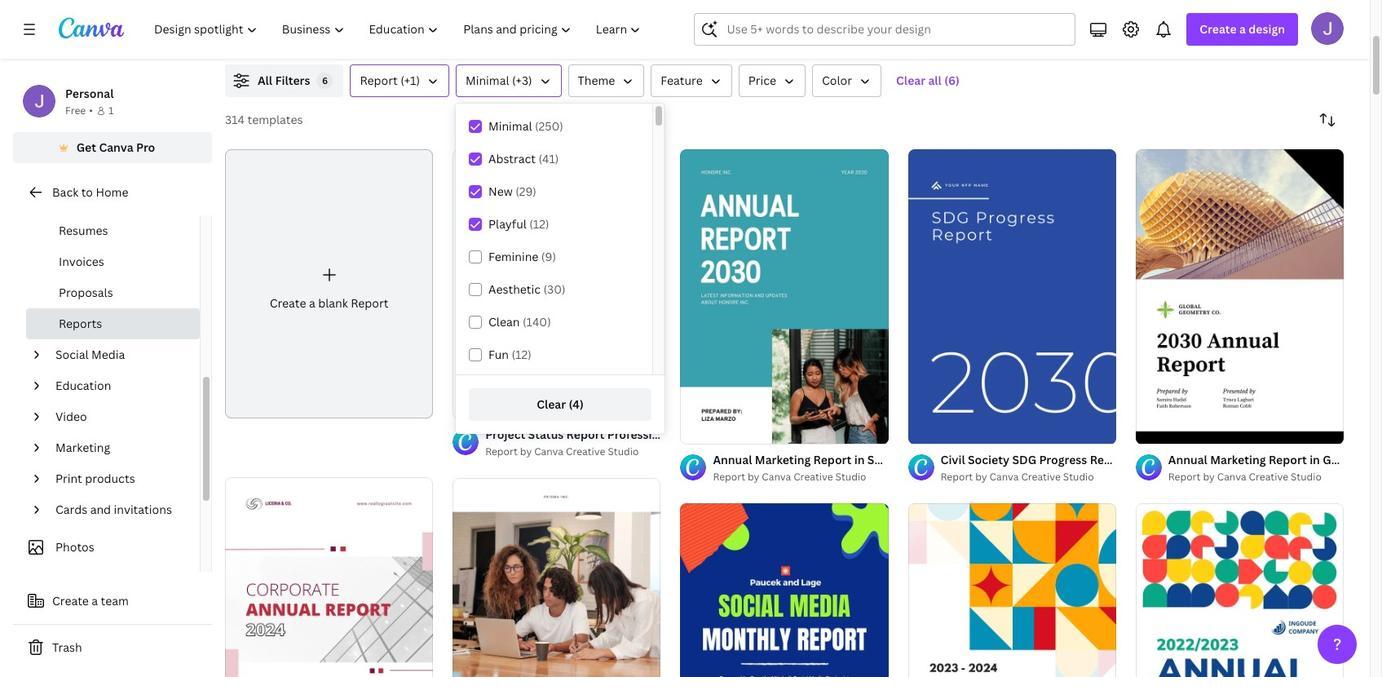 Task type: locate. For each thing, give the bounding box(es) containing it.
in inside annual marketing report in sky blue white clean style report by canva creative studio
[[855, 452, 865, 468]]

Sort by button
[[1312, 104, 1345, 136]]

clear inside clear all (6) button
[[897, 73, 926, 88]]

annual
[[713, 452, 753, 468], [1169, 452, 1208, 468]]

create a design button
[[1187, 13, 1299, 46]]

1 horizontal spatial 10
[[1166, 424, 1177, 437]]

0 vertical spatial report by canva creative studio
[[486, 445, 639, 459]]

photos
[[55, 539, 94, 555]]

blank
[[318, 295, 348, 311]]

1 horizontal spatial 1 of 10
[[1148, 424, 1177, 437]]

create
[[1200, 21, 1237, 37], [270, 295, 306, 311], [52, 593, 89, 609]]

proposals
[[59, 285, 113, 300]]

create inside create a team button
[[52, 593, 89, 609]]

1 10 from the left
[[710, 424, 721, 437]]

abstract
[[489, 151, 536, 166]]

clean left style
[[953, 452, 985, 468]]

1 horizontal spatial of
[[1155, 424, 1164, 437]]

team
[[101, 593, 129, 609]]

media
[[91, 347, 125, 362]]

0 horizontal spatial clear
[[537, 397, 566, 412]]

report by canva creative studio link for annual marketing report in sky blue white clean style image
[[713, 469, 889, 485]]

jacob simon image
[[1312, 12, 1345, 45]]

2 10 from the left
[[1166, 424, 1177, 437]]

canva inside "get canva pro" button
[[99, 140, 134, 155]]

clear left all
[[897, 73, 926, 88]]

education link
[[49, 370, 190, 401]]

minimal left (+3)
[[466, 73, 510, 88]]

None search field
[[695, 13, 1076, 46]]

get
[[76, 140, 96, 155]]

marketing inside annual marketing report in sky blue white clean style report by canva creative studio
[[755, 452, 811, 468]]

(140)
[[523, 314, 551, 330]]

0 vertical spatial clean
[[489, 314, 520, 330]]

report by canva creative studio link for the annual marketing report in green black simple style image at right
[[1169, 469, 1345, 485]]

clean (140)
[[489, 314, 551, 330]]

1 horizontal spatial in
[[1310, 452, 1321, 468]]

cards
[[55, 502, 87, 517]]

get canva pro
[[76, 140, 155, 155]]

1 vertical spatial a
[[309, 295, 316, 311]]

create left 'team'
[[52, 593, 89, 609]]

1 horizontal spatial annual
[[1169, 452, 1208, 468]]

marketing for annual marketing report in sky blue white clean style
[[755, 452, 811, 468]]

a inside button
[[92, 593, 98, 609]]

report by canva creative studio link for civil society sdg progress report in blue white simple and minimal style image
[[941, 469, 1117, 485]]

0 horizontal spatial in
[[855, 452, 865, 468]]

314 templates
[[225, 112, 303, 127]]

1 1 of 10 link from the left
[[681, 149, 889, 444]]

video
[[55, 409, 87, 424]]

clear for clear (4)
[[537, 397, 566, 412]]

2 horizontal spatial a
[[1240, 21, 1247, 37]]

aesthetic
[[489, 281, 541, 297]]

a for team
[[92, 593, 98, 609]]

0 vertical spatial minimal
[[466, 73, 510, 88]]

(12) right fun
[[512, 347, 532, 362]]

0 vertical spatial clear
[[897, 73, 926, 88]]

in for green
[[1310, 452, 1321, 468]]

clear for clear all (6)
[[897, 73, 926, 88]]

a left blank
[[309, 295, 316, 311]]

a left 'team'
[[92, 593, 98, 609]]

theme button
[[568, 64, 645, 97]]

report by canva creative studio
[[486, 445, 639, 459], [941, 470, 1095, 484]]

social media
[[55, 347, 125, 362]]

create for create a design
[[1200, 21, 1237, 37]]

0 vertical spatial a
[[1240, 21, 1247, 37]]

of
[[699, 424, 708, 437], [1155, 424, 1164, 437]]

report by canva creative studio down style
[[941, 470, 1095, 484]]

feature button
[[651, 64, 732, 97]]

canva
[[99, 140, 134, 155], [535, 445, 564, 459], [762, 470, 792, 484], [990, 470, 1019, 484], [1218, 470, 1247, 484]]

1 horizontal spatial a
[[309, 295, 316, 311]]

0 horizontal spatial annual
[[713, 452, 753, 468]]

1 of 10 link for annual marketing report in sky blue white clean style
[[681, 149, 889, 444]]

annual inside annual marketing report in green blac report by canva creative studio
[[1169, 452, 1208, 468]]

trash
[[52, 640, 82, 655]]

0 horizontal spatial a
[[92, 593, 98, 609]]

report inside "button"
[[360, 73, 398, 88]]

0 horizontal spatial 1
[[108, 104, 114, 117]]

top level navigation element
[[144, 13, 656, 46]]

resumes link
[[26, 215, 200, 246]]

0 horizontal spatial of
[[699, 424, 708, 437]]

a left design
[[1240, 21, 1247, 37]]

colorful modern annual report cover image
[[1136, 504, 1345, 677]]

minimal inside button
[[466, 73, 510, 88]]

1 horizontal spatial 1 of 10 link
[[1136, 149, 1345, 444]]

print
[[55, 471, 82, 486]]

2 in from the left
[[1310, 452, 1321, 468]]

create inside create a blank report element
[[270, 295, 306, 311]]

report by canva creative studio down clear (4) button
[[486, 445, 639, 459]]

2 horizontal spatial marketing
[[1211, 452, 1267, 468]]

a for blank
[[309, 295, 316, 311]]

clear
[[897, 73, 926, 88], [537, 397, 566, 412]]

a
[[1240, 21, 1247, 37], [309, 295, 316, 311], [92, 593, 98, 609]]

clean left (140)
[[489, 314, 520, 330]]

red and white simple corporate annual report image
[[225, 478, 433, 677]]

resumes
[[59, 223, 108, 238]]

0 horizontal spatial create
[[52, 593, 89, 609]]

create left design
[[1200, 21, 1237, 37]]

new
[[489, 184, 513, 199]]

report
[[360, 73, 398, 88], [351, 295, 389, 311], [486, 445, 518, 459], [814, 452, 852, 468], [1270, 452, 1308, 468], [713, 470, 746, 484], [941, 470, 974, 484], [1169, 470, 1201, 484]]

2 vertical spatial a
[[92, 593, 98, 609]]

minimal up abstract
[[489, 118, 532, 134]]

marketing
[[55, 440, 110, 455], [755, 452, 811, 468], [1211, 452, 1267, 468]]

fun (12)
[[489, 347, 532, 362]]

annual inside annual marketing report in sky blue white clean style report by canva creative studio
[[713, 452, 753, 468]]

get canva pro button
[[13, 132, 212, 163]]

clear all (6) button
[[889, 64, 968, 97]]

annual marketing report in sky blue white clean style image
[[681, 149, 889, 444]]

1 vertical spatial create
[[270, 295, 306, 311]]

creative
[[566, 445, 606, 459], [794, 470, 834, 484], [1022, 470, 1061, 484], [1250, 470, 1289, 484]]

1 vertical spatial minimal
[[489, 118, 532, 134]]

by
[[520, 445, 532, 459], [748, 470, 760, 484], [976, 470, 988, 484], [1204, 470, 1216, 484]]

annual marketing report in sky blue white clean style report by canva creative studio
[[713, 452, 1016, 484]]

clear inside clear (4) button
[[537, 397, 566, 412]]

home
[[96, 184, 129, 200]]

2 1 of 10 link from the left
[[1136, 149, 1345, 444]]

in left the sky
[[855, 452, 865, 468]]

in for sky
[[855, 452, 865, 468]]

(12) right playful
[[530, 216, 550, 232]]

1 horizontal spatial create
[[270, 295, 306, 311]]

report templates image
[[996, 0, 1345, 45], [1099, 0, 1242, 15]]

1 of 10 link for annual marketing report in green blac
[[1136, 149, 1345, 444]]

back to home
[[52, 184, 129, 200]]

social
[[55, 347, 89, 362]]

1 annual from the left
[[713, 452, 753, 468]]

2 of from the left
[[1155, 424, 1164, 437]]

0 horizontal spatial 10
[[710, 424, 721, 437]]

products
[[85, 471, 135, 486]]

in
[[855, 452, 865, 468], [1310, 452, 1321, 468]]

style
[[988, 452, 1016, 468]]

clear left (4) on the bottom left of page
[[537, 397, 566, 412]]

create inside the create a design "dropdown button"
[[1200, 21, 1237, 37]]

clear all (6)
[[897, 73, 960, 88]]

in left green
[[1310, 452, 1321, 468]]

0 horizontal spatial 1 of 10 link
[[681, 149, 889, 444]]

1 vertical spatial (12)
[[512, 347, 532, 362]]

2 report templates image from the left
[[1099, 0, 1242, 15]]

filters
[[275, 73, 310, 88]]

minimal for minimal (+3)
[[466, 73, 510, 88]]

(29)
[[516, 184, 537, 199]]

proposals link
[[26, 277, 200, 308]]

1 vertical spatial clear
[[537, 397, 566, 412]]

create a blank report
[[270, 295, 389, 311]]

(+1)
[[401, 73, 420, 88]]

1 horizontal spatial clean
[[953, 452, 985, 468]]

0 horizontal spatial clean
[[489, 314, 520, 330]]

1 in from the left
[[855, 452, 865, 468]]

1 horizontal spatial marketing
[[755, 452, 811, 468]]

red and orange colorful geometric annual report image
[[909, 504, 1117, 677]]

(12) for playful (12)
[[530, 216, 550, 232]]

0 horizontal spatial 1 of 10
[[692, 424, 721, 437]]

2 vertical spatial create
[[52, 593, 89, 609]]

video link
[[49, 401, 190, 432]]

(+3)
[[512, 73, 532, 88]]

color
[[822, 73, 853, 88]]

sky
[[868, 452, 888, 468]]

a inside "dropdown button"
[[1240, 21, 1247, 37]]

2 horizontal spatial create
[[1200, 21, 1237, 37]]

(12)
[[530, 216, 550, 232], [512, 347, 532, 362]]

1 horizontal spatial clear
[[897, 73, 926, 88]]

10
[[710, 424, 721, 437], [1166, 424, 1177, 437]]

1 horizontal spatial report by canva creative studio
[[941, 470, 1095, 484]]

annual for annual marketing report in green blac
[[1169, 452, 1208, 468]]

create left blank
[[270, 295, 306, 311]]

marketing inside annual marketing report in green blac report by canva creative studio
[[1211, 452, 1267, 468]]

0 vertical spatial (12)
[[530, 216, 550, 232]]

price
[[749, 73, 777, 88]]

6 filter options selected element
[[317, 73, 333, 89]]

canva inside annual marketing report in green blac report by canva creative studio
[[1218, 470, 1247, 484]]

feminine
[[489, 249, 539, 264]]

minimal for minimal (250)
[[489, 118, 532, 134]]

2 annual from the left
[[1169, 452, 1208, 468]]

in inside annual marketing report in green blac report by canva creative studio
[[1310, 452, 1321, 468]]

minimal
[[466, 73, 510, 88], [489, 118, 532, 134]]

1 vertical spatial clean
[[953, 452, 985, 468]]

0 vertical spatial create
[[1200, 21, 1237, 37]]

a for design
[[1240, 21, 1247, 37]]



Task type: describe. For each thing, give the bounding box(es) containing it.
templates
[[248, 112, 303, 127]]

print products
[[55, 471, 135, 486]]

and
[[90, 502, 111, 517]]

2 horizontal spatial 1
[[1148, 424, 1153, 437]]

create for create a blank report
[[270, 295, 306, 311]]

creative inside annual marketing report in sky blue white clean style report by canva creative studio
[[794, 470, 834, 484]]

feminine (9)
[[489, 249, 556, 264]]

by inside annual marketing report in sky blue white clean style report by canva creative studio
[[748, 470, 760, 484]]

•
[[89, 104, 93, 117]]

1 vertical spatial report by canva creative studio
[[941, 470, 1095, 484]]

all
[[929, 73, 942, 88]]

by inside annual marketing report in green blac report by canva creative studio
[[1204, 470, 1216, 484]]

marketing report in white beige clean style image
[[453, 478, 661, 677]]

canva inside annual marketing report in sky blue white clean style report by canva creative studio
[[762, 470, 792, 484]]

create for create a team
[[52, 593, 89, 609]]

(30)
[[544, 281, 566, 297]]

blue and orange playful social media monthly report image
[[681, 504, 889, 677]]

(41)
[[539, 151, 559, 166]]

clear (4)
[[537, 397, 584, 412]]

back
[[52, 184, 79, 200]]

annual marketing report in sky blue white clean style link
[[713, 451, 1016, 469]]

create a blank report link
[[225, 149, 433, 419]]

green
[[1324, 452, 1357, 468]]

clean inside annual marketing report in sky blue white clean style report by canva creative studio
[[953, 452, 985, 468]]

annual marketing report in green blac report by canva creative studio
[[1169, 452, 1383, 484]]

cards and invitations
[[55, 502, 172, 517]]

annual marketing report in green blac link
[[1169, 451, 1383, 469]]

cards and invitations link
[[49, 494, 190, 525]]

civil society sdg progress report in blue white simple and minimal style image
[[909, 149, 1117, 444]]

new (29)
[[489, 184, 537, 199]]

(12) for fun (12)
[[512, 347, 532, 362]]

playful (12)
[[489, 216, 550, 232]]

1 of from the left
[[699, 424, 708, 437]]

clear (4) button
[[469, 388, 652, 421]]

invitations
[[114, 502, 172, 517]]

free
[[65, 104, 86, 117]]

to
[[81, 184, 93, 200]]

reports
[[59, 316, 102, 331]]

white
[[918, 452, 951, 468]]

color button
[[813, 64, 882, 97]]

blac
[[1360, 452, 1383, 468]]

back to home link
[[13, 176, 212, 209]]

trash link
[[13, 631, 212, 664]]

6
[[322, 74, 328, 86]]

minimal (+3)
[[466, 73, 532, 88]]

invoices
[[59, 254, 104, 269]]

aesthetic (30)
[[489, 281, 566, 297]]

(250)
[[535, 118, 564, 134]]

0 horizontal spatial marketing
[[55, 440, 110, 455]]

all
[[258, 73, 273, 88]]

playful
[[489, 216, 527, 232]]

abstract (41)
[[489, 151, 559, 166]]

photos link
[[23, 532, 190, 563]]

(4)
[[569, 397, 584, 412]]

feature
[[661, 73, 703, 88]]

1 1 of 10 from the left
[[692, 424, 721, 437]]

2 1 of 10 from the left
[[1148, 424, 1177, 437]]

report (+1) button
[[350, 64, 450, 97]]

free •
[[65, 104, 93, 117]]

design
[[1249, 21, 1286, 37]]

personal
[[65, 86, 114, 101]]

report (+1)
[[360, 73, 420, 88]]

print products link
[[49, 463, 190, 494]]

marketing for annual marketing report in green blac
[[1211, 452, 1267, 468]]

annual marketing report in green black simple style image
[[1136, 149, 1345, 444]]

annual for annual marketing report in sky blue white clean style
[[713, 452, 753, 468]]

price button
[[739, 64, 806, 97]]

1 horizontal spatial 1
[[692, 424, 697, 437]]

(6)
[[945, 73, 960, 88]]

314
[[225, 112, 245, 127]]

0 horizontal spatial report by canva creative studio
[[486, 445, 639, 459]]

all filters
[[258, 73, 310, 88]]

create a team button
[[13, 585, 212, 618]]

1 report templates image from the left
[[996, 0, 1345, 45]]

minimal (+3) button
[[456, 64, 562, 97]]

fun
[[489, 347, 509, 362]]

create a blank report element
[[225, 149, 433, 419]]

(9)
[[542, 249, 556, 264]]

Search search field
[[727, 14, 1066, 45]]

marketing link
[[49, 432, 190, 463]]

blue
[[890, 452, 915, 468]]

create a team
[[52, 593, 129, 609]]

studio inside annual marketing report in sky blue white clean style report by canva creative studio
[[836, 470, 867, 484]]

pro
[[136, 140, 155, 155]]

studio inside annual marketing report in green blac report by canva creative studio
[[1292, 470, 1323, 484]]

theme
[[578, 73, 615, 88]]

education
[[55, 378, 111, 393]]

social media link
[[49, 339, 190, 370]]

project status report professional doc in dark blue light blue playful abstract style image
[[453, 149, 661, 419]]

minimal (250)
[[489, 118, 564, 134]]

creative inside annual marketing report in green blac report by canva creative studio
[[1250, 470, 1289, 484]]

create a design
[[1200, 21, 1286, 37]]



Task type: vqa. For each thing, say whether or not it's contained in the screenshot.
'Aesthetic Studio' link
no



